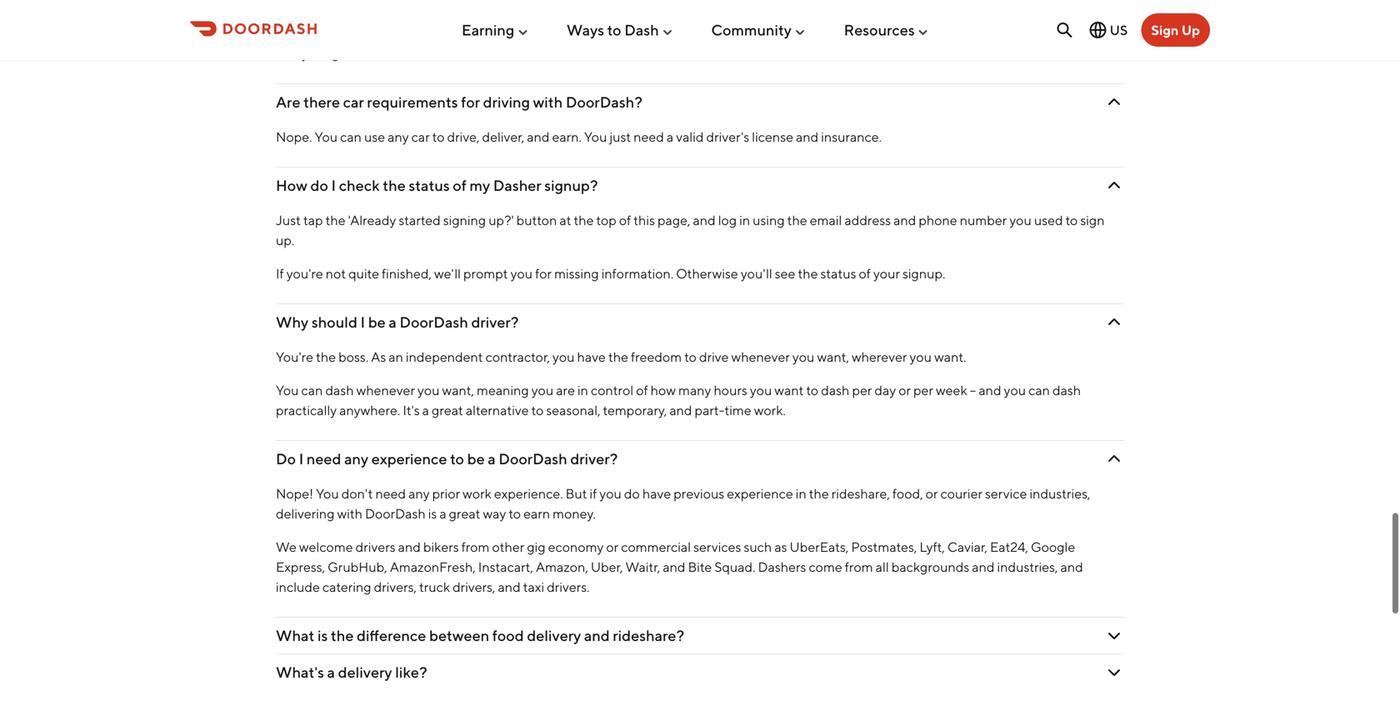 Task type: describe. For each thing, give the bounding box(es) containing it.
0 vertical spatial delivery
[[527, 626, 581, 644]]

how
[[276, 176, 308, 194]]

the right using in the right top of the page
[[788, 212, 808, 228]]

food
[[492, 626, 524, 644]]

you left the just
[[584, 129, 607, 145]]

and right the license
[[796, 129, 819, 145]]

1 horizontal spatial whenever
[[732, 349, 790, 365]]

earn inside to earn money, all you need is a smartphone and a mode of transportation, such as a car, bike, scooter, or motorcycle. we'll take care of everything else!
[[293, 25, 319, 41]]

we'll
[[960, 25, 990, 41]]

and left bite
[[663, 559, 686, 575]]

to left drive,
[[432, 129, 445, 145]]

my
[[470, 176, 490, 194]]

dash
[[625, 21, 659, 39]]

in inside nope! you don't need any prior work experience. but if you do have previous experience in the rideshare, food, or courier service industries, delivering with doordash is a great way to earn money.
[[796, 486, 807, 501]]

tap
[[303, 212, 323, 228]]

or inside you can dash whenever you want, meaning you are in control of how many hours you want to dash per day or per week -- and you can dash practically anywhere. it's a great alternative to seasonal, temporary, and part-time work.
[[899, 382, 911, 398]]

finished,
[[382, 265, 432, 281]]

deliver,
[[482, 129, 525, 145]]

0 vertical spatial do
[[311, 176, 328, 194]]

0 vertical spatial driver?
[[471, 313, 519, 331]]

of inside you can dash whenever you want, meaning you are in control of how many hours you want to dash per day or per week -- and you can dash practically anywhere. it's a great alternative to seasonal, temporary, and part-time work.
[[636, 382, 648, 398]]

log
[[718, 212, 737, 228]]

1 horizontal spatial car
[[412, 129, 430, 145]]

part-
[[695, 402, 725, 418]]

1 vertical spatial be
[[467, 450, 485, 468]]

boss.
[[339, 349, 369, 365]]

0 vertical spatial status
[[409, 176, 450, 194]]

you up are
[[553, 349, 575, 365]]

community
[[711, 21, 792, 39]]

top
[[597, 212, 617, 228]]

industries, inside nope! you don't need any prior work experience. but if you do have previous experience in the rideshare, food, or courier service industries, delivering with doordash is a great way to earn money.
[[1030, 486, 1091, 501]]

welcome
[[299, 539, 353, 555]]

of left my
[[453, 176, 467, 194]]

1 per from the left
[[852, 382, 872, 398]]

how do i check the status of my dasher signup?
[[276, 176, 598, 194]]

the right 'see'
[[798, 265, 818, 281]]

all inside to earn money, all you need is a smartphone and a mode of transportation, such as a car, bike, scooter, or motorcycle. we'll take care of everything else!
[[368, 25, 381, 41]]

commercial
[[621, 539, 691, 555]]

in inside you can dash whenever you want, meaning you are in control of how many hours you want to dash per day or per week -- and you can dash practically anywhere. it's a great alternative to seasonal, temporary, and part-time work.
[[578, 382, 589, 398]]

such inside 'we welcome drivers and bikers from other gig economy or commercial services such as ubereats, postmates, lyft, caviar, eat24, google express, grubhub, amazonfresh, instacart, amazon, uber, waitr, and bite squad. dashers come from all backgrounds and industries, and include catering drivers, truck drivers, and taxi drivers.'
[[744, 539, 772, 555]]

service
[[985, 486, 1027, 501]]

experience inside nope! you don't need any prior work experience. but if you do have previous experience in the rideshare, food, or courier service industries, delivering with doordash is a great way to earn money.
[[727, 486, 793, 501]]

backgrounds
[[892, 559, 970, 575]]

why should i be a doordash driver?
[[276, 313, 519, 331]]

0 horizontal spatial experience
[[372, 450, 447, 468]]

have inside nope! you don't need any prior work experience. but if you do have previous experience in the rideshare, food, or courier service industries, delivering with doordash is a great way to earn money.
[[643, 486, 671, 501]]

2 per from the left
[[914, 382, 934, 398]]

0 vertical spatial for
[[461, 93, 480, 111]]

valid
[[676, 129, 704, 145]]

you left are
[[532, 382, 554, 398]]

gig
[[527, 539, 546, 555]]

signing
[[443, 212, 486, 228]]

include
[[276, 579, 320, 595]]

up.
[[276, 232, 294, 248]]

the right tap
[[326, 212, 346, 228]]

nope. you can use any car to drive, deliver, and earn. you just need a valid driver's license and insurance.
[[276, 129, 882, 145]]

drive,
[[447, 129, 480, 145]]

or inside 'we welcome drivers and bikers from other gig economy or commercial services such as ubereats, postmates, lyft, caviar, eat24, google express, grubhub, amazonfresh, instacart, amazon, uber, waitr, and bite squad. dashers come from all backgrounds and industries, and include catering drivers, truck drivers, and taxi drivers.'
[[606, 539, 619, 555]]

with inside nope! you don't need any prior work experience. but if you do have previous experience in the rideshare, food, or courier service industries, delivering with doordash is a great way to earn money.
[[337, 506, 363, 521]]

you up want
[[793, 349, 815, 365]]

economy
[[548, 539, 604, 555]]

a up work
[[488, 450, 496, 468]]

a left valid
[[667, 129, 674, 145]]

to right mode
[[607, 21, 622, 39]]

day
[[875, 382, 896, 398]]

why
[[276, 313, 309, 331]]

insurance.
[[821, 129, 882, 145]]

using
[[753, 212, 785, 228]]

is inside nope! you don't need any prior work experience. but if you do have previous experience in the rideshare, food, or courier service industries, delivering with doordash is a great way to earn money.
[[428, 506, 437, 521]]

instacart,
[[478, 559, 533, 575]]

else!
[[342, 45, 370, 61]]

to up prior
[[450, 450, 464, 468]]

information.
[[602, 265, 674, 281]]

you'll
[[741, 265, 773, 281]]

you can dash whenever you want, meaning you are in control of how many hours you want to dash per day or per week -- and you can dash practically anywhere. it's a great alternative to seasonal, temporary, and part-time work.
[[276, 382, 1081, 418]]

1 vertical spatial any
[[344, 450, 369, 468]]

license
[[752, 129, 794, 145]]

address
[[845, 212, 891, 228]]

0 horizontal spatial is
[[318, 626, 328, 644]]

nope! you don't need any prior work experience. but if you do have previous experience in the rideshare, food, or courier service industries, delivering with doordash is a great way to earn money.
[[276, 486, 1091, 521]]

or inside nope! you don't need any prior work experience. but if you do have previous experience in the rideshare, food, or courier service industries, delivering with doordash is a great way to earn money.
[[926, 486, 938, 501]]

do inside nope! you don't need any prior work experience. but if you do have previous experience in the rideshare, food, or courier service industries, delivering with doordash is a great way to earn money.
[[624, 486, 640, 501]]

anywhere.
[[339, 402, 400, 418]]

chevron down image for my
[[1105, 175, 1125, 195]]

bikers
[[423, 539, 459, 555]]

and down google
[[1061, 559, 1084, 575]]

1 horizontal spatial want,
[[817, 349, 849, 365]]

just
[[610, 129, 631, 145]]

and left rideshare?
[[584, 626, 610, 644]]

bike,
[[792, 25, 821, 41]]

doordash inside nope! you don't need any prior work experience. but if you do have previous experience in the rideshare, food, or courier service industries, delivering with doordash is a great way to earn money.
[[365, 506, 426, 521]]

contractor,
[[486, 349, 550, 365]]

0 horizontal spatial can
[[301, 382, 323, 398]]

you're
[[276, 349, 313, 365]]

smartphone
[[462, 25, 534, 41]]

what is the difference between food delivery and rideshare?
[[276, 626, 685, 644]]

way
[[483, 506, 506, 521]]

other
[[492, 539, 525, 555]]

1 dash from the left
[[325, 382, 354, 398]]

up?'
[[489, 212, 514, 228]]

you're the boss. as an independent contractor, you have the freedom to drive whenever you want, wherever you want.
[[276, 349, 967, 365]]

delivering
[[276, 506, 335, 521]]

do i need any experience to be a doordash driver?
[[276, 450, 618, 468]]

button
[[517, 212, 557, 228]]

1 vertical spatial for
[[535, 265, 552, 281]]

need right the just
[[634, 129, 664, 145]]

1 vertical spatial doordash
[[499, 450, 568, 468]]

is inside to earn money, all you need is a smartphone and a mode of transportation, such as a car, bike, scooter, or motorcycle. we'll take care of everything else!
[[441, 25, 450, 41]]

a left car,
[[760, 25, 767, 41]]

you inside nope! you don't need any prior work experience. but if you do have previous experience in the rideshare, food, or courier service industries, delivering with doordash is a great way to earn money.
[[600, 486, 622, 501]]

waitr,
[[626, 559, 661, 575]]

experience.
[[494, 486, 563, 501]]

the right check
[[383, 176, 406, 194]]

an
[[389, 349, 403, 365]]

rideshare?
[[613, 626, 685, 644]]

and inside to earn money, all you need is a smartphone and a mode of transportation, such as a car, bike, scooter, or motorcycle. we'll take care of everything else!
[[537, 25, 560, 41]]

practically
[[276, 402, 337, 418]]

a left mode
[[562, 25, 569, 41]]

prior
[[432, 486, 460, 501]]

work
[[463, 486, 492, 501]]

take
[[992, 25, 1018, 41]]

you right nope.
[[315, 129, 338, 145]]

signup.
[[903, 265, 946, 281]]

and left phone
[[894, 212, 916, 228]]

to left seasonal,
[[532, 402, 544, 418]]

1 drivers, from the left
[[374, 579, 417, 595]]

sign up
[[1152, 22, 1200, 38]]

'already
[[348, 212, 396, 228]]

to right want
[[807, 382, 819, 398]]

services
[[694, 539, 741, 555]]

your
[[874, 265, 900, 281]]

2 - from the left
[[973, 382, 976, 398]]

and down instacart,
[[498, 579, 521, 595]]

1 - from the left
[[970, 382, 973, 398]]

quite
[[349, 265, 379, 281]]

to inside just tap the 'already started signing up?' button at the top of this page, and log in using the email address and phone number you used to sign up.
[[1066, 212, 1078, 228]]

you right week
[[1004, 382, 1026, 398]]

are
[[276, 93, 301, 111]]

what's
[[276, 663, 324, 681]]

you right the prompt
[[511, 265, 533, 281]]

great inside nope! you don't need any prior work experience. but if you do have previous experience in the rideshare, food, or courier service industries, delivering with doordash is a great way to earn money.
[[449, 506, 481, 521]]

there
[[304, 93, 340, 111]]

earning
[[462, 21, 515, 39]]

to earn money, all you need is a smartphone and a mode of transportation, such as a car, bike, scooter, or motorcycle. we'll take care of everything else!
[[276, 25, 1061, 61]]

wherever
[[852, 349, 907, 365]]

like?
[[395, 663, 427, 681]]

2 drivers, from the left
[[453, 579, 496, 595]]

industries, inside 'we welcome drivers and bikers from other gig economy or commercial services such as ubereats, postmates, lyft, caviar, eat24, google express, grubhub, amazonfresh, instacart, amazon, uber, waitr, and bite squad. dashers come from all backgrounds and industries, and include catering drivers, truck drivers, and taxi drivers.'
[[998, 559, 1058, 575]]

use
[[364, 129, 385, 145]]

you inside to earn money, all you need is a smartphone and a mode of transportation, such as a car, bike, scooter, or motorcycle. we'll take care of everything else!
[[384, 25, 406, 41]]

i for be
[[361, 313, 365, 331]]

as inside 'we welcome drivers and bikers from other gig economy or commercial services such as ubereats, postmates, lyft, caviar, eat24, google express, grubhub, amazonfresh, instacart, amazon, uber, waitr, and bite squad. dashers come from all backgrounds and industries, and include catering drivers, truck drivers, and taxi drivers.'
[[775, 539, 787, 555]]

3 chevron down image from the top
[[1105, 662, 1125, 682]]

of inside just tap the 'already started signing up?' button at the top of this page, and log in using the email address and phone number you used to sign up.
[[619, 212, 631, 228]]

2 horizontal spatial can
[[1029, 382, 1050, 398]]

globe line image
[[1088, 20, 1108, 40]]

the left boss.
[[316, 349, 336, 365]]

truck
[[419, 579, 450, 595]]

number
[[960, 212, 1007, 228]]

between
[[429, 626, 489, 644]]

need inside to earn money, all you need is a smartphone and a mode of transportation, such as a car, bike, scooter, or motorcycle. we'll take care of everything else!
[[408, 25, 439, 41]]



Task type: locate. For each thing, give the bounding box(es) containing it.
catering
[[323, 579, 371, 595]]

difference
[[357, 626, 426, 644]]

chevron down image
[[1105, 92, 1125, 112], [1105, 175, 1125, 195], [1105, 662, 1125, 682]]

2 vertical spatial any
[[409, 486, 430, 501]]

from down postmates,
[[845, 559, 873, 575]]

a inside nope! you don't need any prior work experience. but if you do have previous experience in the rideshare, food, or courier service industries, delivering with doordash is a great way to earn money.
[[440, 506, 447, 521]]

1 horizontal spatial all
[[876, 559, 889, 575]]

to
[[607, 21, 622, 39], [432, 129, 445, 145], [1066, 212, 1078, 228], [685, 349, 697, 365], [807, 382, 819, 398], [532, 402, 544, 418], [450, 450, 464, 468], [509, 506, 521, 521]]

to
[[276, 25, 290, 41]]

or right scooter,
[[872, 25, 885, 41]]

dasher
[[493, 176, 542, 194]]

1 horizontal spatial in
[[740, 212, 750, 228]]

and left "ways"
[[537, 25, 560, 41]]

you left want.
[[910, 349, 932, 365]]

1 horizontal spatial for
[[535, 265, 552, 281]]

great right it's
[[432, 402, 463, 418]]

for up drive,
[[461, 93, 480, 111]]

1 chevron down image from the top
[[1105, 312, 1125, 332]]

1 horizontal spatial have
[[643, 486, 671, 501]]

all down postmates,
[[876, 559, 889, 575]]

uber,
[[591, 559, 623, 575]]

are
[[556, 382, 575, 398]]

have up control
[[577, 349, 606, 365]]

per
[[852, 382, 872, 398], [914, 382, 934, 398]]

delivery down difference
[[338, 663, 392, 681]]

bite
[[688, 559, 712, 575]]

3 dash from the left
[[1053, 382, 1081, 398]]

1 vertical spatial as
[[775, 539, 787, 555]]

a right it's
[[422, 402, 429, 418]]

car down "requirements"
[[412, 129, 430, 145]]

you right money,
[[384, 25, 406, 41]]

drivers, down instacart,
[[453, 579, 496, 595]]

as up "dashers" at the right bottom of the page
[[775, 539, 787, 555]]

1 vertical spatial do
[[624, 486, 640, 501]]

0 vertical spatial with
[[533, 93, 563, 111]]

drivers.
[[547, 579, 590, 595]]

2 horizontal spatial is
[[441, 25, 450, 41]]

1 vertical spatial all
[[876, 559, 889, 575]]

0 vertical spatial such
[[714, 25, 742, 41]]

alternative
[[466, 402, 529, 418]]

great inside you can dash whenever you want, meaning you are in control of how many hours you want to dash per day or per week -- and you can dash practically anywhere. it's a great alternative to seasonal, temporary, and part-time work.
[[432, 402, 463, 418]]

1 vertical spatial delivery
[[338, 663, 392, 681]]

if
[[276, 265, 284, 281]]

do right if
[[624, 486, 640, 501]]

doordash up experience.
[[499, 450, 568, 468]]

in up ubereats,
[[796, 486, 807, 501]]

lyft,
[[920, 539, 945, 555]]

from
[[462, 539, 490, 555], [845, 559, 873, 575]]

2 dash from the left
[[821, 382, 850, 398]]

0 horizontal spatial all
[[368, 25, 381, 41]]

or up uber,
[[606, 539, 619, 555]]

driving
[[483, 93, 530, 111]]

1 vertical spatial have
[[643, 486, 671, 501]]

great
[[432, 402, 463, 418], [449, 506, 481, 521]]

or right day
[[899, 382, 911, 398]]

the right 'at'
[[574, 212, 594, 228]]

work.
[[754, 402, 786, 418]]

1 horizontal spatial with
[[533, 93, 563, 111]]

1 horizontal spatial can
[[340, 129, 362, 145]]

1 horizontal spatial per
[[914, 382, 934, 398]]

2 vertical spatial is
[[318, 626, 328, 644]]

1 vertical spatial with
[[337, 506, 363, 521]]

status left your
[[821, 265, 857, 281]]

chevron down image for doordash
[[1105, 449, 1125, 469]]

0 horizontal spatial status
[[409, 176, 450, 194]]

sign up button
[[1142, 13, 1210, 47]]

chevron down image for doordash?
[[1105, 92, 1125, 112]]

0 vertical spatial from
[[462, 539, 490, 555]]

with
[[533, 93, 563, 111], [337, 506, 363, 521]]

0 vertical spatial great
[[432, 402, 463, 418]]

2 horizontal spatial i
[[361, 313, 365, 331]]

per left week
[[914, 382, 934, 398]]

earning link
[[462, 14, 530, 46]]

2 vertical spatial chevron down image
[[1105, 626, 1125, 646]]

1 horizontal spatial from
[[845, 559, 873, 575]]

up
[[1182, 22, 1200, 38]]

2 vertical spatial in
[[796, 486, 807, 501]]

any for need
[[409, 486, 430, 501]]

and
[[537, 25, 560, 41], [527, 129, 550, 145], [796, 129, 819, 145], [693, 212, 716, 228], [894, 212, 916, 228], [979, 382, 1002, 398], [670, 402, 692, 418], [398, 539, 421, 555], [663, 559, 686, 575], [972, 559, 995, 575], [1061, 559, 1084, 575], [498, 579, 521, 595], [584, 626, 610, 644]]

all
[[368, 25, 381, 41], [876, 559, 889, 575]]

earn down experience.
[[524, 506, 550, 521]]

any right "use"
[[388, 129, 409, 145]]

to inside nope! you don't need any prior work experience. but if you do have previous experience in the rideshare, food, or courier service industries, delivering with doordash is a great way to earn money.
[[509, 506, 521, 521]]

a up an
[[389, 313, 397, 331]]

meaning
[[477, 382, 529, 398]]

or right food,
[[926, 486, 938, 501]]

and right week
[[979, 382, 1002, 398]]

whenever inside you can dash whenever you want, meaning you are in control of how many hours you want to dash per day or per week -- and you can dash practically anywhere. it's a great alternative to seasonal, temporary, and part-time work.
[[357, 382, 415, 398]]

i for check
[[331, 176, 336, 194]]

just tap the 'already started signing up?' button at the top of this page, and log in using the email address and phone number you used to sign up.
[[276, 212, 1105, 248]]

1 vertical spatial car
[[412, 129, 430, 145]]

any for use
[[388, 129, 409, 145]]

1 vertical spatial such
[[744, 539, 772, 555]]

have
[[577, 349, 606, 365], [643, 486, 671, 501]]

the up what's a delivery like?
[[331, 626, 354, 644]]

0 horizontal spatial per
[[852, 382, 872, 398]]

ways to dash
[[567, 21, 659, 39]]

hours
[[714, 382, 748, 398]]

delivery right food
[[527, 626, 581, 644]]

have left previous
[[643, 486, 671, 501]]

do
[[311, 176, 328, 194], [624, 486, 640, 501]]

need inside nope! you don't need any prior work experience. but if you do have previous experience in the rideshare, food, or courier service industries, delivering with doordash is a great way to earn money.
[[376, 486, 406, 501]]

2 chevron down image from the top
[[1105, 449, 1125, 469]]

1 vertical spatial earn
[[524, 506, 550, 521]]

phone
[[919, 212, 958, 228]]

driver? up 'contractor,'
[[471, 313, 519, 331]]

0 horizontal spatial car
[[343, 93, 364, 111]]

0 horizontal spatial dash
[[325, 382, 354, 398]]

in right log
[[740, 212, 750, 228]]

you up "work." at the right
[[750, 382, 772, 398]]

0 vertical spatial experience
[[372, 450, 447, 468]]

2 vertical spatial i
[[299, 450, 304, 468]]

1 vertical spatial in
[[578, 382, 589, 398]]

1 horizontal spatial be
[[467, 450, 485, 468]]

per left day
[[852, 382, 872, 398]]

0 vertical spatial whenever
[[732, 349, 790, 365]]

just
[[276, 212, 301, 228]]

2 vertical spatial chevron down image
[[1105, 662, 1125, 682]]

2 horizontal spatial dash
[[1053, 382, 1081, 398]]

1 horizontal spatial dash
[[821, 382, 850, 398]]

0 vertical spatial as
[[745, 25, 757, 41]]

0 horizontal spatial such
[[714, 25, 742, 41]]

a down prior
[[440, 506, 447, 521]]

1 vertical spatial i
[[361, 313, 365, 331]]

or
[[872, 25, 885, 41], [899, 382, 911, 398], [926, 486, 938, 501], [606, 539, 619, 555]]

want, down independent
[[442, 382, 474, 398]]

you up it's
[[418, 382, 440, 398]]

you inside you can dash whenever you want, meaning you are in control of how many hours you want to dash per day or per week -- and you can dash practically anywhere. it's a great alternative to seasonal, temporary, and part-time work.
[[276, 382, 299, 398]]

you left don't
[[316, 486, 339, 501]]

as inside to earn money, all you need is a smartphone and a mode of transportation, such as a car, bike, scooter, or motorcycle. we'll take care of everything else!
[[745, 25, 757, 41]]

industries, up google
[[1030, 486, 1091, 501]]

and down many
[[670, 402, 692, 418]]

care
[[1021, 25, 1047, 41]]

of
[[609, 25, 621, 41], [1049, 25, 1061, 41], [453, 176, 467, 194], [619, 212, 631, 228], [859, 265, 871, 281], [636, 382, 648, 398]]

squad.
[[715, 559, 756, 575]]

doordash up drivers
[[365, 506, 426, 521]]

0 horizontal spatial have
[[577, 349, 606, 365]]

don't
[[342, 486, 373, 501]]

requirements
[[367, 93, 458, 111]]

a left earning
[[453, 25, 459, 41]]

1 vertical spatial is
[[428, 506, 437, 521]]

nope!
[[276, 486, 314, 501]]

need right do
[[307, 450, 341, 468]]

such up squad.
[[744, 539, 772, 555]]

time
[[725, 402, 752, 418]]

i left check
[[331, 176, 336, 194]]

page,
[[658, 212, 691, 228]]

whenever up want
[[732, 349, 790, 365]]

should
[[312, 313, 358, 331]]

3 chevron down image from the top
[[1105, 626, 1125, 646]]

whenever
[[732, 349, 790, 365], [357, 382, 415, 398]]

1 vertical spatial driver?
[[571, 450, 618, 468]]

are there car requirements for driving with doordash?
[[276, 93, 643, 111]]

experience
[[372, 450, 447, 468], [727, 486, 793, 501]]

0 horizontal spatial whenever
[[357, 382, 415, 398]]

earn.
[[552, 129, 582, 145]]

i right should
[[361, 313, 365, 331]]

a inside you can dash whenever you want, meaning you are in control of how many hours you want to dash per day or per week -- and you can dash practically anywhere. it's a great alternative to seasonal, temporary, and part-time work.
[[422, 402, 429, 418]]

caviar,
[[948, 539, 988, 555]]

you up practically
[[276, 382, 299, 398]]

to right way
[[509, 506, 521, 521]]

previous
[[674, 486, 725, 501]]

car,
[[769, 25, 790, 41]]

or inside to earn money, all you need is a smartphone and a mode of transportation, such as a car, bike, scooter, or motorcycle. we'll take care of everything else!
[[872, 25, 885, 41]]

you
[[384, 25, 406, 41], [1010, 212, 1032, 228], [511, 265, 533, 281], [553, 349, 575, 365], [793, 349, 815, 365], [910, 349, 932, 365], [418, 382, 440, 398], [532, 382, 554, 398], [750, 382, 772, 398], [1004, 382, 1026, 398], [600, 486, 622, 501]]

1 horizontal spatial such
[[744, 539, 772, 555]]

1 horizontal spatial as
[[775, 539, 787, 555]]

chevron down image for rideshare?
[[1105, 626, 1125, 646]]

0 horizontal spatial earn
[[293, 25, 319, 41]]

0 horizontal spatial i
[[299, 450, 304, 468]]

the up control
[[609, 349, 629, 365]]

1 chevron down image from the top
[[1105, 92, 1125, 112]]

to left drive
[[685, 349, 697, 365]]

do right the how
[[311, 176, 328, 194]]

ubereats,
[[790, 539, 849, 555]]

with down don't
[[337, 506, 363, 521]]

a right what's
[[327, 663, 335, 681]]

signup?
[[545, 176, 598, 194]]

be up work
[[467, 450, 485, 468]]

1 vertical spatial chevron down image
[[1105, 175, 1125, 195]]

we
[[276, 539, 297, 555]]

0 vertical spatial want,
[[817, 349, 849, 365]]

1 horizontal spatial experience
[[727, 486, 793, 501]]

in right are
[[578, 382, 589, 398]]

grubhub,
[[328, 559, 387, 575]]

0 vertical spatial car
[[343, 93, 364, 111]]

2 chevron down image from the top
[[1105, 175, 1125, 195]]

all up else!
[[368, 25, 381, 41]]

we welcome drivers and bikers from other gig economy or commercial services such as ubereats, postmates, lyft, caviar, eat24, google express, grubhub, amazonfresh, instacart, amazon, uber, waitr, and bite squad. dashers come from all backgrounds and industries, and include catering drivers, truck drivers, and taxi drivers.
[[276, 539, 1084, 595]]

0 horizontal spatial with
[[337, 506, 363, 521]]

such inside to earn money, all you need is a smartphone and a mode of transportation, such as a car, bike, scooter, or motorcycle. we'll take care of everything else!
[[714, 25, 742, 41]]

want, inside you can dash whenever you want, meaning you are in control of how many hours you want to dash per day or per week -- and you can dash practically anywhere. it's a great alternative to seasonal, temporary, and part-time work.
[[442, 382, 474, 398]]

money.
[[553, 506, 596, 521]]

postmates,
[[852, 539, 917, 555]]

seasonal,
[[546, 402, 601, 418]]

google
[[1031, 539, 1076, 555]]

0 horizontal spatial for
[[461, 93, 480, 111]]

otherwise
[[676, 265, 738, 281]]

whenever up anywhere.
[[357, 382, 415, 398]]

driver? up if
[[571, 450, 618, 468]]

0 horizontal spatial drivers,
[[374, 579, 417, 595]]

with up earn.
[[533, 93, 563, 111]]

need left earning
[[408, 25, 439, 41]]

sign
[[1081, 212, 1105, 228]]

and down caviar,
[[972, 559, 995, 575]]

of right care
[[1049, 25, 1061, 41]]

is left earning
[[441, 25, 450, 41]]

any inside nope! you don't need any prior work experience. but if you do have previous experience in the rideshare, food, or courier service industries, delivering with doordash is a great way to earn money.
[[409, 486, 430, 501]]

0 horizontal spatial from
[[462, 539, 490, 555]]

0 horizontal spatial do
[[311, 176, 328, 194]]

0 horizontal spatial as
[[745, 25, 757, 41]]

any up don't
[[344, 450, 369, 468]]

started
[[399, 212, 441, 228]]

for left missing
[[535, 265, 552, 281]]

you right if
[[600, 486, 622, 501]]

0 vertical spatial be
[[368, 313, 386, 331]]

1 horizontal spatial drivers,
[[453, 579, 496, 595]]

1 horizontal spatial earn
[[524, 506, 550, 521]]

car right there
[[343, 93, 364, 111]]

doordash up independent
[[400, 313, 468, 331]]

0 horizontal spatial be
[[368, 313, 386, 331]]

1 horizontal spatial do
[[624, 486, 640, 501]]

2 vertical spatial doordash
[[365, 506, 426, 521]]

0 vertical spatial any
[[388, 129, 409, 145]]

any left prior
[[409, 486, 430, 501]]

this
[[634, 212, 655, 228]]

ways to dash link
[[567, 14, 674, 46]]

is
[[441, 25, 450, 41], [428, 506, 437, 521], [318, 626, 328, 644]]

0 horizontal spatial driver?
[[471, 313, 519, 331]]

0 horizontal spatial in
[[578, 382, 589, 398]]

the left rideshare,
[[809, 486, 829, 501]]

you inside just tap the 'already started signing up?' button at the top of this page, and log in using the email address and phone number you used to sign up.
[[1010, 212, 1032, 228]]

resources
[[844, 21, 915, 39]]

earn inside nope! you don't need any prior work experience. but if you do have previous experience in the rideshare, food, or courier service industries, delivering with doordash is a great way to earn money.
[[524, 506, 550, 521]]

1 vertical spatial from
[[845, 559, 873, 575]]

is down prior
[[428, 506, 437, 521]]

you inside nope! you don't need any prior work experience. but if you do have previous experience in the rideshare, food, or courier service industries, delivering with doordash is a great way to earn money.
[[316, 486, 339, 501]]

1 horizontal spatial status
[[821, 265, 857, 281]]

1 horizontal spatial is
[[428, 506, 437, 521]]

all inside 'we welcome drivers and bikers from other gig economy or commercial services such as ubereats, postmates, lyft, caviar, eat24, google express, grubhub, amazonfresh, instacart, amazon, uber, waitr, and bite squad. dashers come from all backgrounds and industries, and include catering drivers, truck drivers, and taxi drivers.'
[[876, 559, 889, 575]]

can
[[340, 129, 362, 145], [301, 382, 323, 398], [1029, 382, 1050, 398]]

what
[[276, 626, 315, 644]]

0 horizontal spatial want,
[[442, 382, 474, 398]]

1 vertical spatial whenever
[[357, 382, 415, 398]]

the inside nope! you don't need any prior work experience. but if you do have previous experience in the rideshare, food, or courier service industries, delivering with doordash is a great way to earn money.
[[809, 486, 829, 501]]

chevron down image
[[1105, 312, 1125, 332], [1105, 449, 1125, 469], [1105, 626, 1125, 646]]

a
[[453, 25, 459, 41], [562, 25, 569, 41], [760, 25, 767, 41], [667, 129, 674, 145], [389, 313, 397, 331], [422, 402, 429, 418], [488, 450, 496, 468], [440, 506, 447, 521], [327, 663, 335, 681]]

great down work
[[449, 506, 481, 521]]

used
[[1034, 212, 1063, 228]]

0 vertical spatial have
[[577, 349, 606, 365]]

delivery
[[527, 626, 581, 644], [338, 663, 392, 681]]

food,
[[893, 486, 923, 501]]

driver's
[[707, 129, 750, 145]]

and left earn.
[[527, 129, 550, 145]]

0 vertical spatial industries,
[[1030, 486, 1091, 501]]

doordash?
[[566, 93, 643, 111]]

motorcycle.
[[887, 25, 957, 41]]

0 vertical spatial i
[[331, 176, 336, 194]]

amazon,
[[536, 559, 588, 575]]

of right mode
[[609, 25, 621, 41]]

1 vertical spatial status
[[821, 265, 857, 281]]

1 vertical spatial experience
[[727, 486, 793, 501]]

status
[[409, 176, 450, 194], [821, 265, 857, 281]]

in inside just tap the 'already started signing up?' button at the top of this page, and log in using the email address and phone number you used to sign up.
[[740, 212, 750, 228]]

we'll
[[434, 265, 461, 281]]

0 vertical spatial chevron down image
[[1105, 312, 1125, 332]]

such left car,
[[714, 25, 742, 41]]

and left log
[[693, 212, 716, 228]]

1 horizontal spatial i
[[331, 176, 336, 194]]

0 vertical spatial doordash
[[400, 313, 468, 331]]

status up started
[[409, 176, 450, 194]]

of left your
[[859, 265, 871, 281]]

at
[[560, 212, 571, 228]]

1 horizontal spatial driver?
[[571, 450, 618, 468]]

0 vertical spatial all
[[368, 25, 381, 41]]

0 horizontal spatial delivery
[[338, 663, 392, 681]]

and up amazonfresh,
[[398, 539, 421, 555]]

experience down it's
[[372, 450, 447, 468]]

experience right previous
[[727, 486, 793, 501]]



Task type: vqa. For each thing, say whether or not it's contained in the screenshot.
1st the What from the bottom of the page
no



